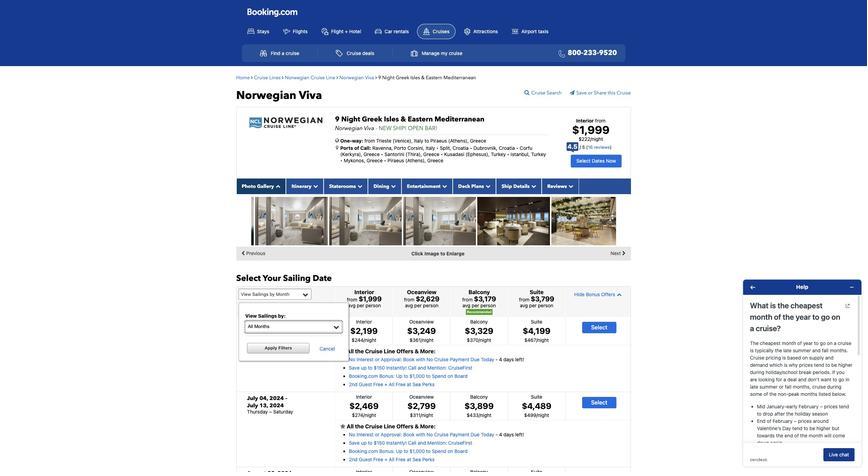 Task type: locate. For each thing, give the bounding box(es) containing it.
night down $3,899
[[480, 412, 492, 418]]

1 horizontal spatial croatia
[[499, 145, 515, 151]]

with down $311 at left bottom
[[416, 432, 425, 438]]

0 vertical spatial isles
[[410, 74, 420, 81]]

angle right image for norwegian
[[336, 75, 338, 80]]

isles down travel menu navigation
[[410, 74, 420, 81]]

norwegian viva main content
[[106, 69, 634, 472]]

0 vertical spatial $1,999
[[572, 123, 610, 136]]

- inside all the cruise line offers & more: no interest or approval: book with no cruise payment due today -                         4 days left! save up to $150 instantly! call and mention: cruisefirst booking.com bonus: up to $1,000 to spend on board 2nd guest free + all free at sea perks
[[496, 357, 498, 363]]

/ down $3,899
[[479, 412, 480, 418]]

may
[[247, 319, 259, 327], [247, 327, 259, 334]]

1 call from the top
[[408, 365, 416, 371]]

chevron up image right photo
[[274, 184, 281, 189]]

2 on from the top
[[448, 448, 453, 454]]

booking.com bonus: up to $1,000 to spend on board link down all the cruise line offers & more:
[[349, 448, 468, 454]]

due down $433
[[471, 432, 480, 438]]

today inside all the cruise line offers & more: no interest or approval: book with no cruise payment due today -                         4 days left! save up to $150 instantly! call and mention: cruisefirst booking.com bonus: up to $1,000 to spend on board 2nd guest free + all free at sea perks
[[481, 357, 494, 363]]

book down all the cruise line offers & more:
[[403, 432, 415, 438]]

isles for 9 night greek isles & eastern mediterranean
[[410, 74, 420, 81]]

booking.com inside all the cruise line offers & more: no interest or approval: book with no cruise payment due today -                         4 days left! save up to $150 instantly! call and mention: cruisefirst booking.com bonus: up to $1,000 to spend on board 2nd guest free + all free at sea perks
[[349, 373, 378, 379]]

1 vertical spatial +
[[385, 382, 388, 387]]

interior $2,199 $244 / night
[[350, 319, 378, 343]]

from inside the oceanview from $2,629 avg per person
[[404, 297, 414, 303]]

chevron up image
[[274, 184, 281, 189], [615, 292, 622, 297]]

cruises
[[433, 28, 450, 34]]

avg inside balcony from $3,179 avg per person
[[463, 303, 470, 309]]

1 angle right image from the left
[[251, 75, 253, 80]]

select
[[577, 158, 591, 164], [236, 273, 261, 284], [591, 324, 607, 331], [591, 399, 607, 406]]

with down $361
[[416, 357, 425, 363]]

1 bonus: from the top
[[379, 373, 395, 379]]

0 vertical spatial the
[[355, 348, 364, 354]]

1 vertical spatial on
[[448, 448, 453, 454]]

1 vertical spatial days
[[504, 432, 514, 438]]

0 vertical spatial save up to $150 instantly! call and mention: cruisefirst link
[[349, 365, 472, 371]]

1 vertical spatial payment
[[450, 432, 469, 438]]

$1,999 up 4.5 / 5 ( 16 reviews )
[[572, 123, 610, 136]]

person inside suite from $3,799 avg per person
[[538, 303, 553, 309]]

avg for $1,999
[[348, 303, 356, 309]]

line for all the cruise line offers & more:
[[384, 423, 395, 429]]

oceanview image
[[255, 197, 328, 245]]

2 booking.com from the top
[[349, 448, 378, 454]]

2 book from the top
[[403, 432, 415, 438]]

2 2nd guest free + all free at sea perks link from the top
[[349, 457, 435, 463]]

0 vertical spatial approval:
[[381, 357, 402, 363]]

2 may from the top
[[247, 327, 259, 334]]

2 and from the top
[[418, 440, 426, 446]]

bonus: inside no interest or approval: book with no cruise payment due today -                         4 days left! save up to $150 instantly! call and mention: cruisefirst booking.com bonus: up to $1,000 to spend on board 2nd guest free + all free at sea perks
[[379, 448, 395, 454]]

0 vertical spatial today
[[481, 357, 494, 363]]

offers down $311 at left bottom
[[396, 423, 413, 429]]

guest inside all the cruise line offers & more: no interest or approval: book with no cruise payment due today -                         4 days left! save up to $150 instantly! call and mention: cruisefirst booking.com bonus: up to $1,000 to spend on board 2nd guest free + all free at sea perks
[[359, 382, 372, 387]]

with inside all the cruise line offers & more: no interest or approval: book with no cruise payment due today -                         4 days left! save up to $150 instantly! call and mention: cruisefirst booking.com bonus: up to $1,000 to spend on board 2nd guest free + all free at sea perks
[[416, 357, 425, 363]]

9520
[[599, 48, 617, 57]]

$2,799
[[407, 401, 436, 411]]

• up istanbul,
[[516, 145, 519, 151]]

1 vertical spatial $150
[[374, 440, 385, 446]]

2 at from the top
[[407, 457, 411, 463]]

norwegian viva left angle right image
[[339, 74, 374, 81]]

0 vertical spatial instantly!
[[386, 365, 407, 371]]

4 avg from the left
[[520, 303, 528, 309]]

800-
[[568, 48, 584, 57]]

left!
[[515, 357, 524, 363], [515, 432, 524, 438]]

9 inside 9 night greek isles & eastern mediterranean norwegian viva - new ship! open bar!
[[335, 114, 340, 124]]

interior inside the interior $2,469 $274 / night
[[356, 394, 372, 400]]

2 $1,000 from the top
[[410, 448, 425, 454]]

2 angle right image from the left
[[282, 75, 284, 80]]

0 vertical spatial due
[[471, 357, 480, 363]]

balcony for $3,899
[[470, 394, 488, 400]]

eastern down travel menu navigation
[[426, 74, 442, 81]]

1 vertical spatial guest
[[359, 457, 372, 463]]

isles up the new
[[384, 114, 399, 124]]

1 may from the top
[[247, 319, 259, 327]]

1 instantly! from the top
[[386, 365, 407, 371]]

1 vertical spatial board
[[455, 448, 468, 454]]

oceanview inside "oceanview $2,799 $311 / night"
[[409, 394, 434, 400]]

mention: inside all the cruise line offers & more: no interest or approval: book with no cruise payment due today -                         4 days left! save up to $150 instantly! call and mention: cruisefirst booking.com bonus: up to $1,000 to spend on board 2nd guest free + all free at sea perks
[[427, 365, 447, 371]]

eastern for 9 night greek isles & eastern mediterranean norwegian viva - new ship! open bar!
[[408, 114, 433, 124]]

2 select link from the top
[[582, 397, 616, 408]]

1 vertical spatial 2nd guest free + all free at sea perks link
[[349, 457, 435, 463]]

2 horizontal spatial angle right image
[[336, 75, 338, 80]]

select for select your sailing date
[[236, 273, 261, 284]]

from for interior from $1,999 avg per person
[[347, 297, 357, 303]]

chevron up image inside hide bonus offers link
[[615, 292, 622, 297]]

saturday right 13,
[[273, 409, 293, 415]]

2 spend from the top
[[432, 448, 446, 454]]

3 person from the left
[[481, 303, 496, 309]]

angle right image right lines
[[282, 75, 284, 80]]

turkey down corfu
[[531, 151, 546, 157]]

1 vertical spatial chevron up image
[[615, 292, 622, 297]]

2 up from the top
[[396, 448, 402, 454]]

to
[[425, 138, 429, 143], [440, 251, 445, 256], [368, 365, 373, 371], [404, 373, 408, 379], [426, 373, 431, 379], [368, 440, 373, 446], [404, 448, 408, 454], [426, 448, 431, 454]]

chevron left image
[[241, 248, 245, 259]]

no interest or approval: book with no cruise payment due today link down $361
[[349, 357, 494, 363]]

1 turkey from the left
[[491, 151, 506, 157]]

0 vertical spatial interest
[[357, 357, 374, 363]]

2 perks from the top
[[422, 457, 435, 463]]

the down '$274'
[[355, 423, 364, 429]]

norwegian viva down lines
[[236, 88, 322, 103]]

left! down $4,489
[[515, 432, 524, 438]]

greek right angle right image
[[396, 74, 409, 81]]

and inside no interest or approval: book with no cruise payment due today -                         4 days left! save up to $150 instantly! call and mention: cruisefirst booking.com bonus: up to $1,000 to spend on board 2nd guest free + all free at sea perks
[[418, 440, 426, 446]]

1 horizontal spatial greek
[[396, 74, 409, 81]]

2 instantly! from the top
[[386, 440, 407, 446]]

saturday inside 'may 16, 2024 – may 25, 2024 thursday – saturday'
[[273, 334, 293, 340]]

isles for 9 night greek isles & eastern mediterranean norwegian viva - new ship! open bar!
[[384, 114, 399, 124]]

croatia up istanbul,
[[499, 145, 515, 151]]

avg left $2,629
[[405, 303, 413, 309]]

1 vertical spatial no interest or approval: book with no cruise payment due today link
[[349, 432, 494, 438]]

&
[[421, 74, 425, 81], [401, 114, 406, 124], [415, 348, 419, 354], [415, 423, 419, 429]]

0 vertical spatial cruisefirst
[[448, 365, 472, 371]]

mediterranean inside 9 night greek isles & eastern mediterranean norwegian viva - new ship! open bar!
[[435, 114, 485, 124]]

0 vertical spatial up
[[361, 365, 367, 371]]

16
[[588, 144, 593, 150]]

(kerkyra),
[[340, 151, 362, 157]]

to inside photo gallery image thumbnails navigation
[[440, 251, 445, 256]]

flight + hotel
[[331, 28, 361, 34]]

instantly!
[[386, 365, 407, 371], [386, 440, 407, 446]]

avg inside suite from $3,799 avg per person
[[520, 303, 528, 309]]

balcony inside balcony $3,899 $433 / night
[[470, 394, 488, 400]]

$2,629
[[416, 295, 440, 303]]

1 vertical spatial due
[[471, 432, 480, 438]]

booking.com home image
[[247, 8, 297, 17]]

cruise lines
[[254, 74, 281, 81]]

line for all the cruise line offers & more: no interest or approval: book with no cruise payment due today -                         4 days left! save up to $150 instantly! call and mention: cruisefirst booking.com bonus: up to $1,000 to spend on board 2nd guest free + all free at sea perks
[[384, 348, 395, 354]]

attractions
[[473, 28, 498, 34]]

santorini (thira), greece • kusadasi (ephesus), turkey • istanbul, turkey • mykonos, greece • piraeus (athens), greece
[[340, 151, 546, 163]]

1 croatia from the left
[[453, 145, 469, 151]]

sailings left by
[[252, 291, 269, 297]]

2 sea from the top
[[413, 457, 421, 463]]

2nd
[[349, 382, 358, 387], [349, 457, 358, 463]]

3 per from the left
[[472, 303, 479, 309]]

viva left angle right image
[[365, 74, 374, 81]]

0 vertical spatial booking.com
[[349, 373, 378, 379]]

offers for all the cruise line offers & more:
[[396, 423, 413, 429]]

approval: inside all the cruise line offers & more: no interest or approval: book with no cruise payment due today -                         4 days left! save up to $150 instantly! call and mention: cruisefirst booking.com bonus: up to $1,000 to spend on board 2nd guest free + all free at sea perks
[[381, 357, 402, 363]]

2 vertical spatial or
[[375, 432, 380, 438]]

call down all the cruise line offers & more:
[[408, 440, 416, 446]]

0 horizontal spatial croatia
[[453, 145, 469, 151]]

2 avg from the left
[[405, 303, 413, 309]]

night down "$2,469"
[[365, 412, 376, 418]]

sailings up 16,
[[258, 313, 277, 319]]

find a cruise
[[271, 50, 299, 56]]

1 on from the top
[[448, 373, 453, 379]]

/ down $3,249
[[421, 337, 422, 343]]

/ for $3,249
[[421, 337, 422, 343]]

0 vertical spatial $150
[[374, 365, 385, 371]]

0 vertical spatial interior
[[354, 289, 374, 295]]

1 interest from the top
[[357, 357, 374, 363]]

1 vertical spatial balcony
[[470, 319, 488, 325]]

night down $4,199
[[538, 337, 549, 343]]

interest
[[357, 357, 374, 363], [357, 432, 374, 438]]

0 horizontal spatial night
[[341, 114, 360, 124]]

cruise deals
[[347, 50, 374, 56]]

per for $1,999
[[357, 303, 364, 309]]

avg inside 'interior from $1,999 avg per person'
[[348, 303, 356, 309]]

1 select link from the top
[[582, 322, 616, 333]]

suite for from
[[530, 289, 544, 295]]

from inside balcony from $3,179 avg per person
[[462, 297, 473, 303]]

flight
[[331, 28, 344, 34]]

1 vertical spatial call
[[408, 440, 416, 446]]

bonus
[[586, 291, 600, 297]]

2 vertical spatial offers
[[396, 423, 413, 429]]

2 approval: from the top
[[381, 432, 402, 438]]

booking.com bonus: up to $1,000 to spend on board link
[[349, 373, 468, 379], [349, 448, 468, 454]]

angle right image right the home
[[251, 75, 253, 80]]

up
[[396, 373, 402, 379], [396, 448, 402, 454]]

line
[[326, 74, 335, 81], [384, 348, 395, 354], [384, 423, 395, 429]]

1 vertical spatial viva
[[299, 88, 322, 103]]

more: for all the cruise line offers & more:
[[420, 423, 436, 429]]

1 vertical spatial left!
[[515, 432, 524, 438]]

mediterranean
[[444, 74, 476, 81], [435, 114, 485, 124]]

angle right image
[[251, 75, 253, 80], [282, 75, 284, 80], [336, 75, 338, 80]]

/ for $2,469
[[363, 412, 365, 418]]

suite from $3,799 avg per person
[[519, 289, 554, 309]]

/ inside the interior $2,469 $274 / night
[[363, 412, 365, 418]]

night for $3,329
[[480, 337, 491, 343]]

airport taxis
[[521, 28, 549, 34]]

mediterranean for 9 night greek isles & eastern mediterranean norwegian viva - new ship! open bar!
[[435, 114, 485, 124]]

2nd guest free + all free at sea perks link for $2,469
[[349, 457, 435, 463]]

per up oceanview $3,249 $361 / night
[[414, 303, 422, 309]]

2 booking.com bonus: up to $1,000 to spend on board link from the top
[[349, 448, 468, 454]]

interior inside 'interior from $1,999 avg per person'
[[354, 289, 374, 295]]

0 vertical spatial left!
[[515, 357, 524, 363]]

night inside 9 night greek isles & eastern mediterranean norwegian viva - new ship! open bar!
[[341, 114, 360, 124]]

$1,999 up interior $2,199 $244 / night
[[359, 295, 382, 303]]

1 today from the top
[[481, 357, 494, 363]]

/ up 4.5 / 5 ( 16 reviews )
[[590, 136, 592, 142]]

thursday down 04,
[[247, 409, 268, 415]]

sailings for by:
[[258, 313, 277, 319]]

1 vertical spatial save up to $150 instantly! call and mention: cruisefirst link
[[349, 440, 472, 446]]

chevron up image right bonus
[[615, 292, 622, 297]]

$499
[[524, 412, 536, 418]]

1 with from the top
[[416, 357, 425, 363]]

cruisefirst down $370 at the right bottom of the page
[[448, 365, 472, 371]]

1 person from the left
[[366, 303, 381, 309]]

2 2nd from the top
[[349, 457, 358, 463]]

0 horizontal spatial piraeus
[[388, 157, 404, 163]]

1 vertical spatial greek
[[362, 114, 382, 124]]

night right angle right image
[[382, 74, 395, 81]]

1 vertical spatial 9
[[335, 114, 340, 124]]

2 board from the top
[[455, 448, 468, 454]]

1 $1,000 from the top
[[410, 373, 425, 379]]

2 with from the top
[[416, 432, 425, 438]]

free
[[373, 382, 383, 387], [396, 382, 406, 387], [373, 457, 383, 463], [396, 457, 406, 463]]

0 vertical spatial norwegian viva
[[339, 74, 374, 81]]

1 vertical spatial night
[[341, 114, 360, 124]]

0 vertical spatial save
[[576, 90, 587, 96]]

2 interest from the top
[[357, 432, 374, 438]]

1 vertical spatial instantly!
[[386, 440, 407, 446]]

per inside suite from $3,799 avg per person
[[529, 303, 537, 309]]

/ down "$2,469"
[[363, 412, 365, 418]]

eastern inside 9 night greek isles & eastern mediterranean norwegian viva - new ship! open bar!
[[408, 114, 433, 124]]

saturday inside july 04, 2024 – july 13, 2024 thursday – saturday
[[273, 409, 293, 415]]

filters
[[278, 346, 292, 351]]

2 payment from the top
[[450, 432, 469, 438]]

1 vertical spatial piraeus
[[388, 157, 404, 163]]

1 4 from the top
[[499, 357, 502, 363]]

/ inside suite $4,489 $499 / night
[[536, 412, 538, 418]]

1 vertical spatial mention:
[[427, 440, 447, 446]]

$150
[[374, 365, 385, 371], [374, 440, 385, 446]]

9 night greek isles & eastern mediterranean norwegian viva - new ship! open bar!
[[335, 114, 485, 132]]

0 vertical spatial balcony
[[469, 289, 490, 295]]

0 vertical spatial line
[[326, 74, 335, 81]]

no interest or approval: book with no cruise payment due today link for $3,249
[[349, 357, 494, 363]]

0 vertical spatial more:
[[420, 348, 436, 354]]

$222
[[579, 136, 590, 142]]

no down $3,249
[[427, 357, 433, 363]]

0 vertical spatial (athens),
[[448, 138, 469, 143]]

1 perks from the top
[[422, 382, 435, 387]]

suite for $4,199
[[531, 319, 542, 325]]

0 vertical spatial payment
[[450, 357, 469, 363]]

/ for $2,199
[[364, 337, 365, 343]]

2 vertical spatial interior
[[356, 394, 372, 400]]

2 $150 from the top
[[374, 440, 385, 446]]

the for all the cruise line offers & more:
[[355, 423, 364, 429]]

0 horizontal spatial (athens),
[[405, 157, 426, 163]]

saturday up filters
[[273, 334, 293, 340]]

/ inside interior $2,199 $244 / night
[[364, 337, 365, 343]]

select for select link associated with $4,489
[[591, 399, 607, 406]]

interior from $1,999 avg per person
[[347, 289, 382, 309]]

up inside all the cruise line offers & more: no interest or approval: book with no cruise payment due today -                         4 days left! save up to $150 instantly! call and mention: cruisefirst booking.com bonus: up to $1,000 to spend on board 2nd guest free + all free at sea perks
[[396, 373, 402, 379]]

4 per from the left
[[529, 303, 537, 309]]

chevron right image
[[622, 248, 626, 259]]

2 no interest or approval: book with no cruise payment due today link from the top
[[349, 432, 494, 438]]

sailings for by
[[252, 291, 269, 297]]

greece down call:
[[364, 151, 380, 157]]

0 vertical spatial and
[[418, 365, 426, 371]]

0 horizontal spatial 9
[[335, 114, 340, 124]]

1 vertical spatial spend
[[432, 448, 446, 454]]

night inside suite $4,489 $499 / night
[[538, 412, 549, 418]]

/ inside balcony $3,329 $370 / night
[[479, 337, 480, 343]]

view sailings by month link
[[238, 289, 311, 300]]

the inside all the cruise line offers & more: no interest or approval: book with no cruise payment due today -                         4 days left! save up to $150 instantly! call and mention: cruisefirst booking.com bonus: up to $1,000 to spend on board 2nd guest free + all free at sea perks
[[355, 348, 364, 354]]

1 vertical spatial or
[[375, 357, 380, 363]]

balcony inside balcony from $3,179 avg per person
[[469, 289, 490, 295]]

today inside no interest or approval: book with no cruise payment due today -                         4 days left! save up to $150 instantly! call and mention: cruisefirst booking.com bonus: up to $1,000 to spend on board 2nd guest free + all free at sea perks
[[481, 432, 494, 438]]

viva left the new
[[364, 124, 374, 132]]

1 horizontal spatial 9
[[378, 74, 381, 81]]

(athens), inside santorini (thira), greece • kusadasi (ephesus), turkey • istanbul, turkey • mykonos, greece • piraeus (athens), greece
[[405, 157, 426, 163]]

1 cruisefirst from the top
[[448, 365, 472, 371]]

1 left! from the top
[[515, 357, 524, 363]]

next
[[611, 250, 622, 256]]

2 days from the top
[[504, 432, 514, 438]]

greece down ravenna, porto corsini, italy • split, croatia • dubrovnik, croatia •
[[423, 151, 439, 157]]

open
[[408, 124, 423, 132]]

1 guest from the top
[[359, 382, 372, 387]]

1 days from the top
[[504, 357, 514, 363]]

/ down $2,799
[[420, 412, 422, 418]]

suite inside suite $4,489 $499 / night
[[531, 394, 542, 400]]

approval: inside no interest or approval: book with no cruise payment due today -                         4 days left! save up to $150 instantly! call and mention: cruisefirst booking.com bonus: up to $1,000 to spend on board 2nd guest free + all free at sea perks
[[381, 432, 402, 438]]

no down $244
[[349, 357, 355, 363]]

/ for $4,489
[[536, 412, 538, 418]]

4.5
[[568, 143, 577, 150]]

25,
[[260, 327, 269, 334]]

2 vertical spatial line
[[384, 423, 395, 429]]

night down $4,489
[[538, 412, 549, 418]]

1 vertical spatial (athens),
[[405, 157, 426, 163]]

1 no interest or approval: book with no cruise payment due today link from the top
[[349, 357, 494, 363]]

0 vertical spatial 9
[[378, 74, 381, 81]]

1 vertical spatial sea
[[413, 457, 421, 463]]

9 up the globe image
[[335, 114, 340, 124]]

your
[[263, 273, 281, 284]]

1 at from the top
[[407, 382, 411, 387]]

person for $1,999
[[366, 303, 381, 309]]

0 vertical spatial suite
[[530, 289, 544, 295]]

1 vertical spatial booking.com
[[349, 448, 378, 454]]

2 save up to $150 instantly! call and mention: cruisefirst link from the top
[[349, 440, 472, 446]]

booking.com bonus: up to $1,000 to spend on board link up "oceanview $2,799 $311 / night"
[[349, 373, 468, 379]]

3 avg from the left
[[463, 303, 470, 309]]

interior
[[354, 289, 374, 295], [356, 319, 372, 325], [356, 394, 372, 400]]

$244
[[352, 337, 364, 343]]

2 vertical spatial viva
[[364, 124, 374, 132]]

$3,799
[[531, 295, 554, 303]]

call down $361
[[408, 365, 416, 371]]

instantly! inside no interest or approval: book with no cruise payment due today -                         4 days left! save up to $150 instantly! call and mention: cruisefirst booking.com bonus: up to $1,000 to spend on board 2nd guest free + all free at sea perks
[[386, 440, 407, 446]]

night down $3,329
[[480, 337, 491, 343]]

(athens), down (thira),
[[405, 157, 426, 163]]

0 vertical spatial call
[[408, 365, 416, 371]]

rentals
[[394, 28, 409, 34]]

1 avg from the left
[[348, 303, 356, 309]]

$3,899
[[465, 401, 494, 411]]

balcony up $3,899
[[470, 394, 488, 400]]

on
[[448, 373, 453, 379], [448, 448, 453, 454]]

offers right bonus
[[601, 291, 615, 297]]

angle right image
[[375, 75, 377, 80]]

$1,999 inside 'interior from $1,999 avg per person'
[[359, 295, 382, 303]]

0 vertical spatial up
[[396, 373, 402, 379]]

balcony $3,899 $433 / night
[[465, 394, 494, 418]]

2 today from the top
[[481, 432, 494, 438]]

1 save up to $150 instantly! call and mention: cruisefirst link from the top
[[349, 365, 472, 371]]

9 for 9 night greek isles & eastern mediterranean
[[378, 74, 381, 81]]

1 vertical spatial suite
[[531, 319, 542, 325]]

avg up recommended image at the right bottom of page
[[463, 303, 470, 309]]

1 vertical spatial eastern
[[408, 114, 433, 124]]

paper plane image
[[570, 90, 576, 95]]

balcony up $3,329
[[470, 319, 488, 325]]

/ for $3,899
[[479, 412, 480, 418]]

night inside oceanview $3,249 $361 / night
[[422, 337, 434, 343]]

2 turkey from the left
[[531, 151, 546, 157]]

/ inside "oceanview $2,799 $311 / night"
[[420, 412, 422, 418]]

1 vertical spatial saturday
[[273, 409, 293, 415]]

avg
[[348, 303, 356, 309], [405, 303, 413, 309], [463, 303, 470, 309], [520, 303, 528, 309]]

save left share
[[576, 90, 587, 96]]

eastern
[[426, 74, 442, 81], [408, 114, 433, 124]]

may left 25,
[[247, 327, 259, 334]]

norwegian cruise line image
[[249, 116, 323, 129]]

0 vertical spatial at
[[407, 382, 411, 387]]

1 sea from the top
[[413, 382, 421, 387]]

1 horizontal spatial night
[[382, 74, 395, 81]]

1 per from the left
[[357, 303, 364, 309]]

perks
[[422, 382, 435, 387], [422, 457, 435, 463]]

$2,199
[[350, 326, 378, 336]]

+
[[345, 28, 348, 34], [385, 382, 388, 387], [385, 457, 388, 463]]

0 vertical spatial -
[[376, 124, 377, 132]]

view for view sailings by:
[[245, 313, 257, 319]]

2 per from the left
[[414, 303, 422, 309]]

from up interior $2,199 $244 / night
[[347, 297, 357, 303]]

1 thursday from the top
[[247, 334, 268, 340]]

by:
[[278, 313, 286, 319]]

per inside the oceanview from $2,629 avg per person
[[414, 303, 422, 309]]

1 vertical spatial interest
[[357, 432, 374, 438]]

angle right image left norwegian viva link
[[336, 75, 338, 80]]

interior for from
[[354, 289, 374, 295]]

month
[[276, 291, 289, 297]]

2 thursday from the top
[[247, 409, 268, 415]]

person inside 'interior from $1,999 avg per person'
[[366, 303, 381, 309]]

due inside all the cruise line offers & more: no interest or approval: book with no cruise payment due today -                         4 days left! save up to $150 instantly! call and mention: cruisefirst booking.com bonus: up to $1,000 to spend on board 2nd guest free + all free at sea perks
[[471, 357, 480, 363]]

view for view sailings by month
[[241, 291, 251, 297]]

0 vertical spatial sailings
[[252, 291, 269, 297]]

angle right image for cruise
[[282, 75, 284, 80]]

0 vertical spatial or
[[588, 90, 593, 96]]

person for $3,179
[[481, 303, 496, 309]]

from inside 'interior from $1,999 avg per person'
[[347, 297, 357, 303]]

balcony for $3,329
[[470, 319, 488, 325]]

2 bonus: from the top
[[379, 448, 395, 454]]

1 vertical spatial norwegian viva
[[236, 88, 322, 103]]

suite inside suite $4,199 $467 / night
[[531, 319, 542, 325]]

1 mention: from the top
[[427, 365, 447, 371]]

1 payment from the top
[[450, 357, 469, 363]]

thursday inside 'may 16, 2024 – may 25, 2024 thursday – saturday'
[[247, 334, 268, 340]]

mention:
[[427, 365, 447, 371], [427, 440, 447, 446]]

1 horizontal spatial piraeus
[[430, 138, 447, 143]]

piraeus up ravenna, porto corsini, italy • split, croatia • dubrovnik, croatia •
[[430, 138, 447, 143]]

0 vertical spatial booking.com bonus: up to $1,000 to spend on board link
[[349, 373, 468, 379]]

0 horizontal spatial italy
[[414, 138, 423, 143]]

more: inside all the cruise line offers & more: no interest or approval: book with no cruise payment due today -                         4 days left! save up to $150 instantly! call and mention: cruisefirst booking.com bonus: up to $1,000 to spend on board 2nd guest free + all free at sea perks
[[420, 348, 436, 354]]

1 $150 from the top
[[374, 365, 385, 371]]

one-
[[340, 138, 352, 143]]

per up suite $4,199 $467 / night
[[529, 303, 537, 309]]

person inside balcony from $3,179 avg per person
[[481, 303, 496, 309]]

no interest or approval: book with no cruise payment due today link for $2,799
[[349, 432, 494, 438]]

2 due from the top
[[471, 432, 480, 438]]

porto
[[394, 145, 406, 151]]

0 vertical spatial view
[[241, 291, 251, 297]]

1 vertical spatial $1,000
[[410, 448, 425, 454]]

ports
[[340, 145, 353, 151]]

due inside no interest or approval: book with no cruise payment due today -                         4 days left! save up to $150 instantly! call and mention: cruisefirst booking.com bonus: up to $1,000 to spend on board 2nd guest free + all free at sea perks
[[471, 432, 480, 438]]

with
[[416, 357, 425, 363], [416, 432, 425, 438]]

save up to $150 instantly! call and mention: cruisefirst link down all the cruise line offers & more:
[[349, 440, 472, 446]]

4 person from the left
[[538, 303, 553, 309]]

1 book from the top
[[403, 357, 415, 363]]

and down $311 at left bottom
[[418, 440, 426, 446]]

1 vertical spatial isles
[[384, 114, 399, 124]]

balcony for from
[[469, 289, 490, 295]]

board inside no interest or approval: book with no cruise payment due today -                         4 days left! save up to $150 instantly! call and mention: cruisefirst booking.com bonus: up to $1,000 to spend on board 2nd guest free + all free at sea perks
[[455, 448, 468, 454]]

1 saturday from the top
[[273, 334, 293, 340]]

/ inside oceanview $3,249 $361 / night
[[421, 337, 422, 343]]

• down the santorini
[[384, 157, 386, 163]]

/ for $3,329
[[479, 337, 480, 343]]

0 horizontal spatial chevron up image
[[274, 184, 281, 189]]

3 angle right image from the left
[[336, 75, 338, 80]]

sailings inside norwegian viva main content
[[252, 291, 269, 297]]

booking.com bonus: up to $1,000 to spend on board link for $3,249
[[349, 373, 468, 379]]

sea inside no interest or approval: book with no cruise payment due today -                         4 days left! save up to $150 instantly! call and mention: cruisefirst booking.com bonus: up to $1,000 to spend on board 2nd guest free + all free at sea perks
[[413, 457, 421, 463]]

1 vertical spatial up
[[361, 440, 367, 446]]

booking.com inside no interest or approval: book with no cruise payment due today -                         4 days left! save up to $150 instantly! call and mention: cruisefirst booking.com bonus: up to $1,000 to spend on board 2nd guest free + all free at sea perks
[[349, 448, 378, 454]]

2 guest from the top
[[359, 457, 372, 463]]

select inside 'link'
[[577, 158, 591, 164]]

1 booking.com bonus: up to $1,000 to spend on board link from the top
[[349, 373, 468, 379]]

1 2nd guest free + all free at sea perks link from the top
[[349, 382, 435, 387]]

2nd inside all the cruise line offers & more: no interest or approval: book with no cruise payment due today -                         4 days left! save up to $150 instantly! call and mention: cruisefirst booking.com bonus: up to $1,000 to spend on board 2nd guest free + all free at sea perks
[[349, 382, 358, 387]]

save
[[576, 90, 587, 96], [349, 365, 360, 371], [349, 440, 360, 446]]

oceanview inside oceanview $3,249 $361 / night
[[409, 319, 434, 325]]

night inside interior from $1,999 $222 / night
[[592, 136, 603, 142]]

0 vertical spatial night
[[382, 74, 395, 81]]

up
[[361, 365, 367, 371], [361, 440, 367, 446]]

2 saturday from the top
[[273, 409, 293, 415]]

per up interior $2,199 $244 / night
[[357, 303, 364, 309]]

mediterranean for 9 night greek isles & eastern mediterranean
[[444, 74, 476, 81]]

2 vertical spatial +
[[385, 457, 388, 463]]

2 cruisefirst from the top
[[448, 440, 472, 446]]

cruise
[[286, 50, 299, 56]]

from left $2,629
[[404, 297, 414, 303]]

2 4 from the top
[[499, 432, 502, 438]]

corsini,
[[408, 145, 424, 151]]

corfu (kerkyra), greece
[[340, 145, 532, 157]]

1 vertical spatial more:
[[420, 423, 436, 429]]

1 the from the top
[[355, 348, 364, 354]]

per inside balcony from $3,179 avg per person
[[472, 303, 479, 309]]

saturday for $2,199
[[273, 334, 293, 340]]

save up to $150 instantly! call and mention: cruisefirst link for $3,249
[[349, 365, 472, 371]]

greece
[[470, 138, 486, 143], [364, 151, 380, 157], [423, 151, 439, 157], [367, 157, 383, 163], [427, 157, 443, 163]]

ship!
[[393, 124, 407, 132]]

suite for $4,489
[[531, 394, 542, 400]]

1 up from the top
[[361, 365, 367, 371]]

turkey
[[491, 151, 506, 157], [531, 151, 546, 157]]

1 due from the top
[[471, 357, 480, 363]]

days inside all the cruise line offers & more: no interest or approval: book with no cruise payment due today -                         4 days left! save up to $150 instantly! call and mention: cruisefirst booking.com bonus: up to $1,000 to spend on board 2nd guest free + all free at sea perks
[[504, 357, 514, 363]]

9 right angle right image
[[378, 74, 381, 81]]

oceanview for $2,799
[[409, 394, 434, 400]]

next link
[[611, 248, 627, 259]]

july left 04,
[[247, 395, 258, 402]]

$3,329
[[465, 326, 493, 336]]

1 vertical spatial italy
[[426, 145, 435, 151]]

night for $4,489
[[538, 412, 549, 418]]

2 more: from the top
[[420, 423, 436, 429]]

up down '$274'
[[361, 440, 367, 446]]

1 spend from the top
[[432, 373, 446, 379]]

2 up from the top
[[361, 440, 367, 446]]

0 vertical spatial chevron up image
[[274, 184, 281, 189]]

photo gallery button
[[236, 179, 286, 194]]

2 the from the top
[[355, 423, 364, 429]]

suite inside suite from $3,799 avg per person
[[530, 289, 544, 295]]

0 vertical spatial 4
[[499, 357, 502, 363]]

person for $3,799
[[538, 303, 553, 309]]

1 vertical spatial and
[[418, 440, 426, 446]]

save or share this cruise
[[576, 90, 631, 96]]

piraeus down the santorini
[[388, 157, 404, 163]]

1 vertical spatial 2nd
[[349, 457, 358, 463]]

1 and from the top
[[418, 365, 426, 371]]

from for interior from $1,999 $222 / night
[[595, 118, 606, 123]]

payment down $370 at the right bottom of the page
[[450, 357, 469, 363]]

1 approval: from the top
[[381, 357, 402, 363]]

all the cruise line offers & more:
[[345, 423, 436, 429]]

balcony image
[[329, 197, 402, 245]]

view up 'may 16, 2024 – may 25, 2024 thursday – saturday'
[[245, 313, 257, 319]]

greek for 9 night greek isles & eastern mediterranean norwegian viva - new ship! open bar!
[[362, 114, 382, 124]]

thursday for $2,469
[[247, 409, 268, 415]]

greek up the new
[[362, 114, 382, 124]]

1 vertical spatial -
[[496, 357, 498, 363]]

thursday inside july 04, 2024 – july 13, 2024 thursday – saturday
[[247, 409, 268, 415]]

$4,489
[[522, 401, 551, 411]]

1 vertical spatial bonus:
[[379, 448, 395, 454]]

guest inside no interest or approval: book with no cruise payment due today -                         4 days left! save up to $150 instantly! call and mention: cruisefirst booking.com bonus: up to $1,000 to spend on board 2nd guest free + all free at sea perks
[[359, 457, 372, 463]]

more: down $311 at left bottom
[[420, 423, 436, 429]]

view left by
[[241, 291, 251, 297]]

1 horizontal spatial (athens),
[[448, 138, 469, 143]]

/ inside interior from $1,999 $222 / night
[[590, 136, 592, 142]]

person up interior $2,199 $244 / night
[[366, 303, 381, 309]]

all the cruise line offers & more: no interest or approval: book with no cruise payment due today -                         4 days left! save up to $150 instantly! call and mention: cruisefirst booking.com bonus: up to $1,000 to spend on board 2nd guest free + all free at sea perks
[[345, 348, 524, 387]]

1 2nd from the top
[[349, 382, 358, 387]]

1 board from the top
[[455, 373, 468, 379]]

night inside balcony $3,899 $433 / night
[[480, 412, 492, 418]]

oceanview inside the oceanview from $2,629 avg per person
[[407, 289, 437, 295]]

2 call from the top
[[408, 440, 416, 446]]

sailings
[[252, 291, 269, 297], [258, 313, 277, 319]]

per for $2,629
[[414, 303, 422, 309]]

viva down the norwegian cruise line link
[[299, 88, 322, 103]]

isles
[[410, 74, 420, 81], [384, 114, 399, 124]]

book inside all the cruise line offers & more: no interest or approval: book with no cruise payment due today -                         4 days left! save up to $150 instantly! call and mention: cruisefirst booking.com bonus: up to $1,000 to spend on board 2nd guest free + all free at sea perks
[[403, 357, 415, 363]]

chevron up image inside "photo gallery" dropdown button
[[274, 184, 281, 189]]

up inside no interest or approval: book with no cruise payment due today -                         4 days left! save up to $150 instantly! call and mention: cruisefirst booking.com bonus: up to $1,000 to spend on board 2nd guest free + all free at sea perks
[[396, 448, 402, 454]]

2 person from the left
[[423, 303, 439, 309]]

person for $2,629
[[423, 303, 439, 309]]

• down ravenna, porto corsini, italy • split, croatia • dubrovnik, croatia •
[[441, 151, 443, 157]]

per up recommended image at the right bottom of page
[[472, 303, 479, 309]]

night for 9 night greek isles & eastern mediterranean
[[382, 74, 395, 81]]

1 booking.com from the top
[[349, 373, 378, 379]]

1 more: from the top
[[420, 348, 436, 354]]

2 mention: from the top
[[427, 440, 447, 446]]

/ left the 5
[[580, 144, 581, 150]]

0 horizontal spatial isles
[[384, 114, 399, 124]]

1 up from the top
[[396, 373, 402, 379]]

interest down '$274'
[[357, 432, 374, 438]]

2 left! from the top
[[515, 432, 524, 438]]

sea
[[413, 382, 421, 387], [413, 457, 421, 463]]

flight + hotel link
[[316, 24, 367, 39]]

avg inside the oceanview from $2,629 avg per person
[[405, 303, 413, 309]]

/ down $4,199
[[536, 337, 538, 343]]

1 vertical spatial today
[[481, 432, 494, 438]]

/ down $3,329
[[479, 337, 480, 343]]

night inside interior $2,199 $244 / night
[[365, 337, 376, 343]]

offers down $361
[[396, 348, 413, 354]]

croatia
[[453, 145, 469, 151], [499, 145, 515, 151]]

(venice),
[[393, 138, 413, 143]]

haven restaurant image
[[477, 197, 550, 245]]

greek
[[396, 74, 409, 81], [362, 114, 382, 124]]

balcony inside balcony $3,329 $370 / night
[[470, 319, 488, 325]]



Task type: vqa. For each thing, say whether or not it's contained in the screenshot.
All the Cruise Line Offers & More: No Interest or Approval: Book with No Cruise Payment Due Today -                         4 days left! Save up to $150 Instantly! Call and Mention: CruiseFirst Booking.com Bonus: Up to $1,000 to Spend on Board 2nd Guest Free + All Free at Sea Perks OFFERS
yes



Task type: describe. For each thing, give the bounding box(es) containing it.
dubrovnik,
[[474, 145, 498, 151]]

chevron up image for photo gallery
[[274, 184, 281, 189]]

bonus: inside all the cruise line offers & more: no interest or approval: book with no cruise payment due today -                         4 days left! save up to $150 instantly! call and mention: cruisefirst booking.com bonus: up to $1,000 to spend on board 2nd guest free + all free at sea perks
[[379, 373, 395, 379]]

offers for all the cruise line offers & more: no interest or approval: book with no cruise payment due today -                         4 days left! save up to $150 instantly! call and mention: cruisefirst booking.com bonus: up to $1,000 to spend on board 2nd guest free + all free at sea perks
[[396, 348, 413, 354]]

photo gallery image thumbnails navigation
[[236, 247, 631, 261]]

save up to $150 instantly! call and mention: cruisefirst link for $2,799
[[349, 440, 472, 446]]

instantly! inside all the cruise line offers & more: no interest or approval: book with no cruise payment due today -                         4 days left! save up to $150 instantly! call and mention: cruisefirst booking.com bonus: up to $1,000 to spend on board 2nd guest free + all free at sea perks
[[386, 365, 407, 371]]

$2,469
[[349, 401, 379, 411]]

mention: inside no interest or approval: book with no cruise payment due today -                         4 days left! save up to $150 instantly! call and mention: cruisefirst booking.com bonus: up to $1,000 to spend on board 2nd guest free + all free at sea perks
[[427, 440, 447, 446]]

stays
[[257, 28, 269, 34]]

view sailings by month
[[241, 291, 289, 297]]

- inside 9 night greek isles & eastern mediterranean norwegian viva - new ship! open bar!
[[376, 124, 377, 132]]

call inside no interest or approval: book with no cruise payment due today -                         4 days left! save up to $150 instantly! call and mention: cruisefirst booking.com bonus: up to $1,000 to spend on board 2nd guest free + all free at sea perks
[[408, 440, 416, 446]]

indulge food hall image
[[551, 197, 624, 245]]

with inside no interest or approval: book with no cruise payment due today -                         4 days left! save up to $150 instantly! call and mention: cruisefirst booking.com bonus: up to $1,000 to spend on board 2nd guest free + all free at sea perks
[[416, 432, 425, 438]]

deals
[[362, 50, 374, 56]]

previous link
[[240, 248, 265, 259]]

select for select          dates now
[[577, 158, 591, 164]]

from for balcony from $3,179 avg per person
[[462, 297, 473, 303]]

– right 25,
[[269, 334, 272, 340]]

2024 right 25,
[[270, 327, 284, 334]]

interior image
[[181, 197, 254, 245]]

interior for $2,469
[[356, 394, 372, 400]]

call inside all the cruise line offers & more: no interest or approval: book with no cruise payment due today -                         4 days left! save up to $150 instantly! call and mention: cruisefirst booking.com bonus: up to $1,000 to spend on board 2nd guest free + all free at sea perks
[[408, 365, 416, 371]]

car rentals
[[385, 28, 409, 34]]

greek for 9 night greek isles & eastern mediterranean
[[396, 74, 409, 81]]

at inside no interest or approval: book with no cruise payment due today -                         4 days left! save up to $150 instantly! call and mention: cruisefirst booking.com bonus: up to $1,000 to spend on board 2nd guest free + all free at sea perks
[[407, 457, 411, 463]]

cruise search link
[[524, 90, 569, 96]]

sea inside all the cruise line offers & more: no interest or approval: book with no cruise payment due today -                         4 days left! save up to $150 instantly! call and mention: cruisefirst booking.com bonus: up to $1,000 to spend on board 2nd guest free + all free at sea perks
[[413, 382, 421, 387]]

per for $3,799
[[529, 303, 537, 309]]

globe image
[[335, 138, 339, 143]]

spend inside no interest or approval: book with no cruise payment due today -                         4 days left! save up to $150 instantly! call and mention: cruisefirst booking.com bonus: up to $1,000 to spend on board 2nd guest free + all free at sea perks
[[432, 448, 446, 454]]

home
[[236, 74, 250, 81]]

or inside all the cruise line offers & more: no interest or approval: book with no cruise payment due today -                         4 days left! save up to $150 instantly! call and mention: cruisefirst booking.com bonus: up to $1,000 to spend on board 2nd guest free + all free at sea perks
[[375, 357, 380, 363]]

image
[[425, 251, 439, 256]]

cruise inside no interest or approval: book with no cruise payment due today -                         4 days left! save up to $150 instantly! call and mention: cruisefirst booking.com bonus: up to $1,000 to spend on board 2nd guest free + all free at sea perks
[[434, 432, 449, 438]]

• left istanbul,
[[507, 151, 509, 157]]

days inside no interest or approval: book with no cruise payment due today -                         4 days left! save up to $150 instantly! call and mention: cruisefirst booking.com bonus: up to $1,000 to spend on board 2nd guest free + all free at sea perks
[[504, 432, 514, 438]]

– right 04,
[[285, 395, 287, 402]]

attractions link
[[458, 24, 503, 39]]

233-
[[583, 48, 599, 57]]

interest inside all the cruise line offers & more: no interest or approval: book with no cruise payment due today -                         4 days left! save up to $150 instantly! call and mention: cruisefirst booking.com bonus: up to $1,000 to spend on board 2nd guest free + all free at sea perks
[[357, 357, 374, 363]]

night for $3,249
[[422, 337, 434, 343]]

interest inside no interest or approval: book with no cruise payment due today -                         4 days left! save up to $150 instantly! call and mention: cruisefirst booking.com bonus: up to $1,000 to spend on board 2nd guest free + all free at sea perks
[[357, 432, 374, 438]]

at inside all the cruise line offers & more: no interest or approval: book with no cruise payment due today -                         4 days left! save up to $150 instantly! call and mention: cruisefirst booking.com bonus: up to $1,000 to spend on board 2nd guest free + all free at sea perks
[[407, 382, 411, 387]]

from for suite from $3,799 avg per person
[[519, 297, 530, 303]]

(
[[586, 144, 588, 150]]

save inside no interest or approval: book with no cruise payment due today -                         4 days left! save up to $150 instantly! call and mention: cruisefirst booking.com bonus: up to $1,000 to spend on board 2nd guest free + all free at sea perks
[[349, 440, 360, 446]]

$274
[[352, 412, 363, 418]]

airport
[[521, 28, 537, 34]]

oceanview for $3,249
[[409, 319, 434, 325]]

2024 right 04,
[[270, 395, 284, 402]]

apply filters link
[[247, 343, 310, 354]]

04,
[[260, 395, 268, 402]]

viva inside 9 night greek isles & eastern mediterranean norwegian viva - new ship! open bar!
[[364, 124, 374, 132]]

split,
[[440, 145, 451, 151]]

select for select link for $4,199
[[591, 324, 607, 331]]

payment inside no interest or approval: book with no cruise payment due today -                         4 days left! save up to $150 instantly! call and mention: cruisefirst booking.com bonus: up to $1,000 to spend on board 2nd guest free + all free at sea perks
[[450, 432, 469, 438]]

car rentals link
[[369, 24, 414, 39]]

flights
[[293, 28, 308, 34]]

$311
[[410, 412, 420, 418]]

night for $4,199
[[538, 337, 549, 343]]

9 for 9 night greek isles & eastern mediterranean norwegian viva - new ship! open bar!
[[335, 114, 340, 124]]

star image
[[340, 424, 345, 429]]

taxis
[[538, 28, 549, 34]]

hide bonus offers
[[574, 291, 615, 297]]

2024 down by:
[[270, 319, 284, 327]]

& inside 9 night greek isles & eastern mediterranean norwegian viva - new ship! open bar!
[[401, 114, 406, 124]]

oceanview from $2,629 avg per person
[[404, 289, 440, 309]]

view sailings by:
[[245, 313, 286, 319]]

kusadasi
[[444, 151, 464, 157]]

4 inside no interest or approval: book with no cruise payment due today -                         4 days left! save up to $150 instantly! call and mention: cruisefirst booking.com bonus: up to $1,000 to spend on board 2nd guest free + all free at sea perks
[[499, 432, 502, 438]]

save inside all the cruise line offers & more: no interest or approval: book with no cruise payment due today -                         4 days left! save up to $150 instantly! call and mention: cruisefirst booking.com bonus: up to $1,000 to spend on board 2nd guest free + all free at sea perks
[[349, 365, 360, 371]]

avg for $2,629
[[405, 303, 413, 309]]

cancel button
[[313, 346, 342, 352]]

$150 inside all the cruise line offers & more: no interest or approval: book with no cruise payment due today -                         4 days left! save up to $150 instantly! call and mention: cruisefirst booking.com bonus: up to $1,000 to spend on board 2nd guest free + all free at sea perks
[[374, 365, 385, 371]]

0 vertical spatial offers
[[601, 291, 615, 297]]

& inside all the cruise line offers & more: no interest or approval: book with no cruise payment due today -                         4 days left! save up to $150 instantly! call and mention: cruisefirst booking.com bonus: up to $1,000 to spend on board 2nd guest free + all free at sea perks
[[415, 348, 419, 354]]

4 inside all the cruise line offers & more: no interest or approval: book with no cruise payment due today -                         4 days left! save up to $150 instantly! call and mention: cruisefirst booking.com bonus: up to $1,000 to spend on board 2nd guest free + all free at sea perks
[[499, 357, 502, 363]]

balcony from $3,179 avg per person
[[462, 289, 496, 309]]

norwegian right lines
[[285, 74, 309, 81]]

+ inside all the cruise line offers & more: no interest or approval: book with no cruise payment due today -                         4 days left! save up to $150 instantly! call and mention: cruisefirst booking.com bonus: up to $1,000 to spend on board 2nd guest free + all free at sea perks
[[385, 382, 388, 387]]

& down travel menu navigation
[[421, 74, 425, 81]]

airport taxis link
[[506, 24, 554, 39]]

or inside no interest or approval: book with no cruise payment due today -                         4 days left! save up to $150 instantly! call and mention: cruisefirst booking.com bonus: up to $1,000 to spend on board 2nd guest free + all free at sea perks
[[375, 432, 380, 438]]

up inside no interest or approval: book with no cruise payment due today -                         4 days left! save up to $150 instantly! call and mention: cruisefirst booking.com bonus: up to $1,000 to spend on board 2nd guest free + all free at sea perks
[[361, 440, 367, 446]]

$467
[[524, 337, 536, 343]]

$1,999 for interior from $1,999 avg per person
[[359, 295, 382, 303]]

greece up dubrovnik,
[[470, 138, 486, 143]]

perks inside all the cruise line offers & more: no interest or approval: book with no cruise payment due today -                         4 days left! save up to $150 instantly! call and mention: cruisefirst booking.com bonus: up to $1,000 to spend on board 2nd guest free + all free at sea perks
[[422, 382, 435, 387]]

interior for $2,199
[[356, 319, 372, 325]]

$1,999 for interior from $1,999 $222 / night
[[572, 123, 610, 136]]

& down $311 at left bottom
[[415, 423, 419, 429]]

2024 right 13,
[[270, 402, 284, 409]]

cruisefirst inside no interest or approval: book with no cruise payment due today -                         4 days left! save up to $150 instantly! call and mention: cruisefirst booking.com bonus: up to $1,000 to spend on board 2nd guest free + all free at sea perks
[[448, 440, 472, 446]]

1 horizontal spatial norwegian viva
[[339, 74, 374, 81]]

ports of call:
[[340, 145, 371, 151]]

oceanview for from
[[407, 289, 437, 295]]

– right 16,
[[286, 319, 288, 327]]

0 vertical spatial viva
[[365, 74, 374, 81]]

the for all the cruise line offers & more: no interest or approval: book with no cruise payment due today -                         4 days left! save up to $150 instantly! call and mention: cruisefirst booking.com bonus: up to $1,000 to spend on board 2nd guest free + all free at sea perks
[[355, 348, 364, 354]]

oceanview $2,799 $311 / night
[[407, 394, 436, 418]]

search image
[[524, 90, 531, 95]]

$3,249
[[407, 326, 436, 336]]

2nd inside no interest or approval: book with no cruise payment due today -                         4 days left! save up to $150 instantly! call and mention: cruisefirst booking.com bonus: up to $1,000 to spend on board 2nd guest free + all free at sea perks
[[349, 457, 358, 463]]

/ for $4,199
[[536, 337, 538, 343]]

norwegian left angle right image
[[339, 74, 364, 81]]

• down ravenna,
[[381, 151, 383, 157]]

travel menu navigation
[[242, 44, 625, 62]]

cruise lines link
[[254, 74, 281, 81]]

$1,000 inside all the cruise line offers & more: no interest or approval: book with no cruise payment due today -                         4 days left! save up to $150 instantly! call and mention: cruisefirst booking.com bonus: up to $1,000 to spend on board 2nd guest free + all free at sea perks
[[410, 373, 425, 379]]

payment inside all the cruise line offers & more: no interest or approval: book with no cruise payment due today -                         4 days left! save up to $150 instantly! call and mention: cruisefirst booking.com bonus: up to $1,000 to spend on board 2nd guest free + all free at sea perks
[[450, 357, 469, 363]]

car
[[385, 28, 392, 34]]

2nd guest free + all free at sea perks link for $2,199
[[349, 382, 435, 387]]

dates
[[592, 158, 605, 164]]

0 horizontal spatial norwegian viva
[[236, 88, 322, 103]]

on inside no interest or approval: book with no cruise payment due today -                         4 days left! save up to $150 instantly! call and mention: cruisefirst booking.com bonus: up to $1,000 to spend on board 2nd guest free + all free at sea perks
[[448, 448, 453, 454]]

$361
[[410, 337, 421, 343]]

norwegian inside 9 night greek isles & eastern mediterranean norwegian viva - new ship! open bar!
[[335, 124, 363, 132]]

2 july from the top
[[247, 402, 258, 409]]

home link
[[236, 74, 250, 81]]

by
[[270, 291, 275, 297]]

sailing list element
[[237, 317, 631, 472]]

night for $2,799
[[422, 412, 433, 418]]

suite $4,489 $499 / night
[[522, 394, 551, 418]]

from up call:
[[365, 138, 375, 143]]

mykonos,
[[344, 157, 365, 163]]

per for $3,179
[[472, 303, 479, 309]]

saturday for $2,469
[[273, 409, 293, 415]]

norwegian cruise line link
[[285, 74, 335, 81]]

night for $2,199
[[365, 337, 376, 343]]

2 croatia from the left
[[499, 145, 515, 151]]

from for oceanview from $2,629 avg per person
[[404, 297, 414, 303]]

800-233-9520
[[568, 48, 617, 57]]

$370
[[467, 337, 479, 343]]

no down '$274'
[[349, 432, 355, 438]]

ravenna, porto corsini, italy • split, croatia • dubrovnik, croatia •
[[372, 145, 519, 151]]

(ephesus),
[[466, 151, 490, 157]]

night for $3,899
[[480, 412, 492, 418]]

stays link
[[242, 24, 275, 39]]

previous
[[245, 250, 265, 256]]

greece down ravenna,
[[367, 157, 383, 163]]

ravenna,
[[372, 145, 393, 151]]

board inside all the cruise line offers & more: no interest or approval: book with no cruise payment due today -                         4 days left! save up to $150 instantly! call and mention: cruisefirst booking.com bonus: up to $1,000 to spend on board 2nd guest free + all free at sea perks
[[455, 373, 468, 379]]

select your sailing date
[[236, 273, 332, 284]]

click
[[411, 251, 423, 256]]

more: for all the cruise line offers & more: no interest or approval: book with no cruise payment due today -                         4 days left! save up to $150 instantly! call and mention: cruisefirst booking.com bonus: up to $1,000 to spend on board 2nd guest free + all free at sea perks
[[420, 348, 436, 354]]

select          dates now link
[[571, 155, 622, 167]]

greece down corfu (kerkyra), greece
[[427, 157, 443, 163]]

night for $2,469
[[365, 412, 376, 418]]

no down $2,799
[[427, 432, 433, 438]]

suite image
[[403, 197, 476, 245]]

night for 9 night greek isles & eastern mediterranean norwegian viva - new ship! open bar!
[[341, 114, 360, 124]]

thursday for $2,199
[[247, 334, 268, 340]]

select          dates now
[[577, 158, 616, 164]]

book inside no interest or approval: book with no cruise payment due today -                         4 days left! save up to $150 instantly! call and mention: cruisefirst booking.com bonus: up to $1,000 to spend on board 2nd guest free + all free at sea perks
[[403, 432, 415, 438]]

$4,199
[[523, 326, 551, 336]]

new
[[379, 124, 392, 132]]

bar!
[[425, 124, 437, 132]]

1 horizontal spatial italy
[[426, 145, 435, 151]]

greece inside corfu (kerkyra), greece
[[364, 151, 380, 157]]

apply
[[265, 346, 277, 351]]

sailing
[[283, 273, 311, 284]]

eastern for 9 night greek isles & eastern mediterranean
[[426, 74, 442, 81]]

recommended image
[[466, 309, 493, 315]]

+ inside no interest or approval: book with no cruise payment due today -                         4 days left! save up to $150 instantly! call and mention: cruisefirst booking.com bonus: up to $1,000 to spend on board 2nd guest free + all free at sea perks
[[385, 457, 388, 463]]

$1,000 inside no interest or approval: book with no cruise payment due today -                         4 days left! save up to $150 instantly! call and mention: cruisefirst booking.com bonus: up to $1,000 to spend on board 2nd guest free + all free at sea perks
[[410, 448, 425, 454]]

left! inside all the cruise line offers & more: no interest or approval: book with no cruise payment due today -                         4 days left! save up to $150 instantly! call and mention: cruisefirst booking.com bonus: up to $1,000 to spend on board 2nd guest free + all free at sea perks
[[515, 357, 524, 363]]

this
[[608, 90, 616, 96]]

up inside all the cruise line offers & more: no interest or approval: book with no cruise payment due today -                         4 days left! save up to $150 instantly! call and mention: cruisefirst booking.com bonus: up to $1,000 to spend on board 2nd guest free + all free at sea perks
[[361, 365, 367, 371]]

on inside all the cruise line offers & more: no interest or approval: book with no cruise payment due today -                         4 days left! save up to $150 instantly! call and mention: cruisefirst booking.com bonus: up to $1,000 to spend on board 2nd guest free + all free at sea perks
[[448, 373, 453, 379]]

booking.com bonus: up to $1,000 to spend on board link for $2,799
[[349, 448, 468, 454]]

select link for $4,199
[[582, 322, 616, 333]]

1 july from the top
[[247, 395, 258, 402]]

norwegian cruise line
[[285, 74, 335, 81]]

avg for $3,799
[[520, 303, 528, 309]]

$150 inside no interest or approval: book with no cruise payment due today -                         4 days left! save up to $150 instantly! call and mention: cruisefirst booking.com bonus: up to $1,000 to spend on board 2nd guest free + all free at sea perks
[[374, 440, 385, 446]]

spend inside all the cruise line offers & more: no interest or approval: book with no cruise payment due today -                         4 days left! save up to $150 instantly! call and mention: cruisefirst booking.com bonus: up to $1,000 to spend on board 2nd guest free + all free at sea perks
[[432, 373, 446, 379]]

avg for $3,179
[[463, 303, 470, 309]]

13,
[[260, 402, 268, 409]]

/ inside 4.5 / 5 ( 16 reviews )
[[580, 144, 581, 150]]

left! inside no interest or approval: book with no cruise payment due today -                         4 days left! save up to $150 instantly! call and mention: cruisefirst booking.com bonus: up to $1,000 to spend on board 2nd guest free + all free at sea perks
[[515, 432, 524, 438]]

• left the split,
[[436, 145, 439, 151]]

call:
[[360, 145, 371, 151]]

santorini
[[385, 151, 404, 157]]

– right 13,
[[269, 409, 272, 415]]

interior from $1,999 $222 / night
[[572, 118, 610, 142]]

cruisefirst inside all the cruise line offers & more: no interest or approval: book with no cruise payment due today -                         4 days left! save up to $150 instantly! call and mention: cruisefirst booking.com bonus: up to $1,000 to spend on board 2nd guest free + all free at sea perks
[[448, 365, 472, 371]]

and inside all the cruise line offers & more: no interest or approval: book with no cruise payment due today -                         4 days left! save up to $150 instantly! call and mention: cruisefirst booking.com bonus: up to $1,000 to spend on board 2nd guest free + all free at sea perks
[[418, 365, 426, 371]]

select link for $4,489
[[582, 397, 616, 408]]

perks inside no interest or approval: book with no cruise payment due today -                         4 days left! save up to $150 instantly! call and mention: cruisefirst booking.com bonus: up to $1,000 to spend on board 2nd guest free + all free at sea perks
[[422, 457, 435, 463]]

a
[[282, 50, 284, 56]]

find a cruise link
[[252, 46, 307, 60]]

norwegian down the cruise lines
[[236, 88, 296, 103]]

map marker image
[[336, 145, 339, 150]]

- inside no interest or approval: book with no cruise payment due today -                         4 days left! save up to $150 instantly! call and mention: cruisefirst booking.com bonus: up to $1,000 to spend on board 2nd guest free + all free at sea perks
[[496, 432, 498, 438]]

cruise inside travel menu navigation
[[347, 50, 361, 56]]

hotel
[[349, 28, 361, 34]]

all inside no interest or approval: book with no cruise payment due today -                         4 days left! save up to $150 instantly! call and mention: cruisefirst booking.com bonus: up to $1,000 to spend on board 2nd guest free + all free at sea perks
[[389, 457, 394, 463]]

cancel
[[320, 346, 335, 352]]

(thira),
[[406, 151, 422, 157]]

• down (kerkyra), on the left of page
[[340, 157, 343, 163]]

chevron up image for hide bonus offers
[[615, 292, 622, 297]]

0 vertical spatial +
[[345, 28, 348, 34]]

apply filters
[[265, 346, 292, 351]]

piraeus inside santorini (thira), greece • kusadasi (ephesus), turkey • istanbul, turkey • mykonos, greece • piraeus (athens), greece
[[388, 157, 404, 163]]

cruises link
[[417, 24, 455, 39]]

/ for $2,799
[[420, 412, 422, 418]]

• up (ephesus),
[[470, 145, 472, 151]]

find
[[271, 50, 280, 56]]



